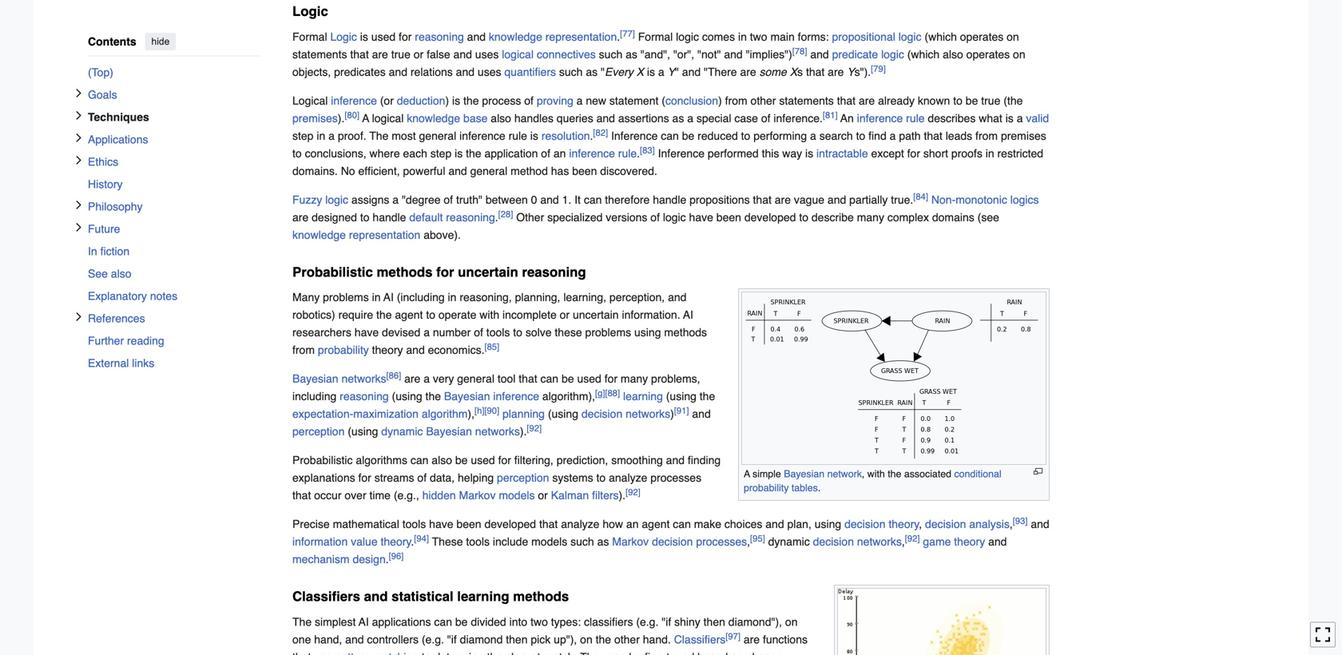 Task type: describe. For each thing, give the bounding box(es) containing it.
also inside probabilistic algorithms can also be used for filtering, prediction, smoothing and finding explanations for streams of data, helping
[[432, 454, 452, 467]]

networks down [90]
[[475, 425, 520, 438]]

in
[[88, 245, 97, 258]]

external
[[88, 357, 129, 370]]

learning,
[[564, 291, 607, 304]]

every
[[605, 65, 634, 78]]

inference down base
[[460, 129, 506, 142]]

diamond"),
[[729, 616, 782, 629]]

are inside are a very general tool that can be used for many problems, including
[[404, 373, 421, 385]]

2 formal from the left
[[638, 30, 673, 43]]

1 horizontal spatial ai
[[384, 291, 394, 304]]

inference up "[80]" link
[[331, 94, 377, 107]]

uses inside (which also operates on objects, predicates and relations and uses
[[478, 65, 501, 78]]

quantifiers
[[505, 65, 556, 78]]

finding
[[688, 454, 721, 467]]

inference inside inference rule . [83] inference performed this way is intractable
[[569, 147, 615, 160]]

1 vertical spatial perception link
[[497, 472, 549, 484]]

and right relations
[[456, 65, 475, 78]]

including
[[292, 390, 337, 403]]

for inside "formal logic is used for reasoning and knowledge representation . [77] formal logic comes in two main forms: propositional logic"
[[399, 30, 412, 43]]

1 vertical spatial tools
[[403, 518, 426, 531]]

of up handles
[[524, 94, 534, 107]]

classifiers for classifiers [97]
[[674, 633, 726, 646]]

1 vertical spatial with
[[868, 468, 885, 480]]

to inside "logical inference (or deduction ) is the process of proving a new statement ( conclusion ) from other statements that are already known to be true (the premises ). [80] a logical knowledge base also handles queries and assertions as a special case of inference. [81] an inference rule describes what is a valid step in a proof. the most general inference rule is resolution . [82]"
[[954, 94, 963, 107]]

2 x from the left
[[790, 65, 798, 78]]

complex
[[888, 211, 929, 224]]

1 horizontal spatial (e.g.
[[636, 616, 659, 629]]

(using down algorithm),
[[548, 408, 579, 421]]

explanatory notes
[[88, 290, 177, 302]]

0 horizontal spatial )
[[445, 94, 449, 107]]

logic right versions
[[663, 211, 686, 224]]

operate
[[439, 309, 477, 321]]

ethics
[[88, 155, 118, 168]]

0 horizontal spatial then
[[506, 633, 528, 646]]

0 vertical spatial rule
[[906, 112, 925, 125]]

is down handles
[[530, 129, 539, 142]]

are down predicate
[[828, 65, 844, 78]]

many inside are a very general tool that can be used for many problems, including
[[621, 373, 648, 385]]

a left valid at the top right of page
[[1017, 112, 1023, 125]]

[92] inside hidden markov models or kalman filters ). [92]
[[626, 488, 641, 498]]

0 horizontal spatial logic
[[292, 4, 328, 19]]

are inside are functions that use
[[744, 633, 760, 646]]

further reading link
[[88, 330, 261, 352]]

hidden
[[422, 489, 456, 502]]

a inside are a very general tool that can be used for many problems, including
[[424, 373, 430, 385]]

these
[[555, 326, 582, 339]]

processes inside precise mathematical tools have been developed that analyze how an agent can make choices and plan, using decision theory , decision analysis , [93] and information value theory . [94] these tools include models such as markov decision processes , [95] dynamic decision networks , [92] game theory and mechanism design . [96]
[[696, 536, 747, 548]]

(top) link
[[88, 61, 261, 84]]

a right find
[[890, 129, 896, 142]]

1 vertical spatial knowledge representation link
[[292, 229, 421, 241]]

of inside many problems in ai (including in reasoning, planning, learning, perception, and robotics) require the agent to operate with incomplete or uncertain information. ai researchers have devised a number of tools to solve these problems using methods from
[[474, 326, 483, 339]]

[88] link
[[605, 388, 620, 398]]

and inside probabilistic algorithms can also be used for filtering, prediction, smoothing and finding explanations for streams of data, helping
[[666, 454, 685, 467]]

x small image for applications
[[74, 133, 83, 143]]

be inside probabilistic algorithms can also be used for filtering, prediction, smoothing and finding explanations for streams of data, helping
[[455, 454, 468, 467]]

and inside "logical inference (or deduction ) is the process of proving a new statement ( conclusion ) from other statements that are already known to be true (the premises ). [80] a logical knowledge base also handles queries and assertions as a special case of inference. [81] an inference rule describes what is a valid step in a proof. the most general inference rule is resolution . [82]"
[[597, 112, 615, 125]]

theory up [96]
[[381, 536, 411, 548]]

to left solve
[[513, 326, 523, 339]]

non-monotonic logics link
[[932, 193, 1039, 206]]

versions
[[606, 211, 648, 224]]

bayesian up tables
[[784, 468, 825, 480]]

reasoning (using the bayesian inference algorithm), [g] [88] learning (using the expectation-maximization algorithm ), [h] [90] planning (using decision networks ) [91] and perception (using dynamic bayesian networks ). [92]
[[292, 388, 715, 438]]

that inside fuzzy logic assigns a "degree of truth" between 0 and 1. it can therefore handle propositions that are vague and partially true. [84] non-monotonic logics are designed to handle default reasoning . [28] other specialized versions of logic have been developed to describe many complex domains (see knowledge representation above).
[[753, 193, 772, 206]]

are left "some" at top
[[740, 65, 757, 78]]

also inside see also link
[[111, 267, 131, 280]]

of right case at top
[[761, 112, 771, 125]]

on inside (which also operates on objects, predicates and relations and uses
[[1013, 48, 1026, 61]]

1 vertical spatial a
[[744, 468, 750, 480]]

see also
[[88, 267, 131, 280]]

proof.
[[338, 129, 366, 142]]

that inside inference can be reduced to performing a search to find a path that leads from premises to conclusions, where each step is the application of an
[[924, 129, 943, 142]]

planning,
[[515, 291, 561, 304]]

premises inside "logical inference (or deduction ) is the process of proving a new statement ( conclusion ) from other statements that are already known to be true (the premises ). [80] a logical knowledge base also handles queries and assertions as a special case of inference. [81] an inference rule describes what is a valid step in a proof. the most general inference rule is resolution . [82]"
[[292, 112, 338, 125]]

are inside "logical inference (or deduction ) is the process of proving a new statement ( conclusion ) from other statements that are already known to be true (the premises ). [80] a logical knowledge base also handles queries and assertions as a special case of inference. [81] an inference rule describes what is a valid step in a proof. the most general inference rule is resolution . [82]"
[[859, 94, 875, 107]]

true inside "logical inference (or deduction ) is the process of proving a new statement ( conclusion ) from other statements that are already known to be true (the premises ). [80] a logical knowledge base also handles queries and assertions as a special case of inference. [81] an inference rule describes what is a valid step in a proof. the most general inference rule is resolution . [82]"
[[982, 94, 1001, 107]]

systems
[[552, 472, 593, 484]]

and right 0
[[540, 193, 559, 206]]

the down problems,
[[700, 390, 715, 403]]

0 vertical spatial methods
[[377, 264, 433, 280]]

known
[[918, 94, 950, 107]]

1.
[[562, 193, 572, 206]]

reasoning,
[[460, 291, 512, 304]]

x small image for techniques
[[74, 111, 83, 120]]

. left "these" on the left bottom
[[411, 536, 414, 548]]

2 " from the left
[[675, 65, 679, 78]]

such inside precise mathematical tools have been developed that analyze how an agent can make choices and plan, using decision theory , decision analysis , [93] and information value theory . [94] these tools include models such as markov decision processes , [95] dynamic decision networks , [92] game theory and mechanism design . [96]
[[571, 536, 594, 548]]

to left find
[[856, 129, 866, 142]]

(using down [86] link
[[392, 390, 422, 403]]

networks down learning "link"
[[626, 408, 671, 421]]

in inside "formal logic is used for reasoning and knowledge representation . [77] formal logic comes in two main forms: propositional logic"
[[738, 30, 747, 43]]

dynamic bayesian networks link
[[381, 425, 520, 438]]

knowledge inside fuzzy logic assigns a "degree of truth" between 0 and 1. it can therefore handle propositions that are vague and partially true. [84] non-monotonic logics are designed to handle default reasoning . [28] other specialized versions of logic have been developed to describe many complex domains (see knowledge representation above).
[[292, 229, 346, 241]]

1 vertical spatial inference rule link
[[569, 147, 637, 160]]

and up "describe"
[[828, 193, 846, 206]]

can inside are a very general tool that can be used for many problems, including
[[541, 373, 559, 385]]

other inside "logical inference (or deduction ) is the process of proving a new statement ( conclusion ) from other statements that are already known to be true (the premises ). [80] a logical knowledge base also handles queries and assertions as a special case of inference. [81] an inference rule describes what is a valid step in a proof. the most general inference rule is resolution . [82]"
[[751, 94, 776, 107]]

deduction
[[397, 94, 445, 107]]

or inside many problems in ai (including in reasoning, planning, learning, perception, and robotics) require the agent to operate with incomplete or uncertain information. ai researchers have devised a number of tools to solve these problems using methods from
[[560, 309, 570, 321]]

have inside many problems in ai (including in reasoning, planning, learning, perception, and robotics) require the agent to operate with incomplete or uncertain information. ai researchers have devised a number of tools to solve these problems using methods from
[[355, 326, 379, 339]]

economics.
[[428, 344, 485, 357]]

1 x from the left
[[637, 65, 644, 78]]

of up default reasoning link
[[444, 193, 453, 206]]

classifiers for classifiers and statistical learning methods
[[292, 589, 360, 605]]

many problems in ai (including in reasoning, planning, learning, perception, and robotics) require the agent to operate with incomplete or uncertain information. ai researchers have devised a number of tools to solve these problems using methods from
[[292, 291, 707, 357]]

fuzzy logic assigns a "degree of truth" between 0 and 1. it can therefore handle propositions that are vague and partially true. [84] non-monotonic logics are designed to handle default reasoning . [28] other specialized versions of logic have been developed to describe many complex domains (see knowledge representation above).
[[292, 192, 1039, 241]]

). inside "logical inference (or deduction ) is the process of proving a new statement ( conclusion ) from other statements that are already known to be true (the premises ). [80] a logical knowledge base also handles queries and assertions as a special case of inference. [81] an inference rule describes what is a valid step in a proof. the most general inference rule is resolution . [82]"
[[338, 112, 345, 125]]

tool
[[498, 373, 516, 385]]

and down "analysis"
[[989, 536, 1007, 548]]

hide
[[151, 36, 170, 47]]

a down conclusion
[[687, 112, 694, 125]]

statements inside (which operates on statements that are true or false and uses
[[292, 48, 347, 61]]

case
[[735, 112, 758, 125]]

2 horizontal spatial )
[[718, 94, 722, 107]]

are down fuzzy
[[292, 211, 309, 224]]

monotonic
[[956, 193, 1008, 206]]

networks inside precise mathematical tools have been developed that analyze how an agent can make choices and plan, using decision theory , decision analysis , [93] and information value theory . [94] these tools include models such as markov decision processes , [95] dynamic decision networks , [92] game theory and mechanism design . [96]
[[857, 536, 902, 548]]

0 vertical spatial [92] link
[[527, 424, 542, 434]]

such inside logical connectives such as "and", "or", "not" and "implies") [78] and predicate logic
[[599, 48, 623, 61]]

statistical
[[392, 589, 454, 605]]

a simple bayesian network , with the associated
[[744, 468, 955, 480]]

[92] inside precise mathematical tools have been developed that analyze how an agent can make choices and plan, using decision theory , decision analysis , [93] and information value theory . [94] these tools include models such as markov decision processes , [95] dynamic decision networks , [92] game theory and mechanism design . [96]
[[905, 534, 920, 544]]

find
[[869, 129, 887, 142]]

. down information value theory link
[[386, 553, 389, 566]]

(including
[[397, 291, 445, 304]]

the inside many problems in ai (including in reasoning, planning, learning, perception, and robotics) require the agent to operate with incomplete or uncertain information. ai researchers have devised a number of tools to solve these problems using methods from
[[376, 309, 392, 321]]

very
[[433, 373, 454, 385]]

systems to analyze processes that occur over time (e.g.,
[[292, 472, 702, 502]]

1 vertical spatial perception
[[497, 472, 549, 484]]

are left vague at right
[[775, 193, 791, 206]]

logic up the designed on the top left of page
[[325, 193, 348, 206]]

in inside except for short proofs in restricted domains. no efficient, powerful and general method has been discovered.
[[986, 147, 995, 160]]

to inside systems to analyze processes that occur over time (e.g.,
[[597, 472, 606, 484]]

. inside inference rule . [83] inference performed this way is intractable
[[637, 147, 640, 160]]

therefore
[[605, 193, 650, 206]]

kalman
[[551, 489, 589, 502]]

to up domains.
[[292, 147, 302, 160]]

[92] inside reasoning (using the bayesian inference algorithm), [g] [88] learning (using the expectation-maximization algorithm ), [h] [90] planning (using decision networks ) [91] and perception (using dynamic bayesian networks ). [92]
[[527, 424, 542, 434]]

bayesian inside bayesian networks [86]
[[292, 373, 339, 385]]

been inside fuzzy logic assigns a "degree of truth" between 0 and 1. it can therefore handle propositions that are vague and partially true. [84] non-monotonic logics are designed to handle default reasoning . [28] other specialized versions of logic have been developed to describe many complex domains (see knowledge representation above).
[[717, 211, 742, 224]]

kalman filters link
[[551, 489, 619, 502]]

partially
[[850, 193, 888, 206]]

rule inside inference rule . [83] inference performed this way is intractable
[[618, 147, 637, 160]]

propositional
[[832, 30, 896, 43]]

0 horizontal spatial perception link
[[292, 425, 345, 438]]

inference rule . [83] inference performed this way is intractable
[[569, 145, 868, 160]]

and up the ""there"
[[724, 48, 743, 61]]

bayesian up ),
[[444, 390, 490, 403]]

probabilistic for probabilistic methods for uncertain reasoning
[[292, 264, 373, 280]]

decision inside reasoning (using the bayesian inference algorithm), [g] [88] learning (using the expectation-maximization algorithm ), [h] [90] planning (using decision networks ) [91] and perception (using dynamic bayesian networks ). [92]
[[582, 408, 623, 421]]

using inside precise mathematical tools have been developed that analyze how an agent can make choices and plan, using decision theory , decision analysis , [93] and information value theory . [94] these tools include models such as markov decision processes , [95] dynamic decision networks , [92] game theory and mechanism design . [96]
[[815, 518, 842, 531]]

fuzzy logic link
[[292, 193, 348, 206]]

for up (including on the left top of the page
[[436, 264, 454, 280]]

[80] link
[[345, 110, 360, 120]]

the left associated
[[888, 468, 902, 480]]

[95]
[[750, 534, 765, 544]]

require
[[338, 309, 373, 321]]

[83] link
[[640, 145, 655, 155]]

above).
[[424, 229, 461, 241]]

on inside (which operates on statements that are true or false and uses
[[1007, 30, 1019, 43]]

0 vertical spatial inference rule link
[[857, 112, 925, 125]]

and inside reasoning (using the bayesian inference algorithm), [g] [88] learning (using the expectation-maximization algorithm ), [h] [90] planning (using decision networks ) [91] and perception (using dynamic bayesian networks ). [92]
[[692, 408, 711, 421]]

to down vague at right
[[799, 211, 809, 224]]

learning link
[[623, 390, 663, 403]]

algorithms
[[356, 454, 408, 467]]

further
[[88, 334, 124, 347]]

assigns
[[352, 193, 389, 206]]

divided
[[471, 616, 506, 629]]

are inside (which operates on statements that are true or false and uses
[[372, 48, 388, 61]]

uncertain inside many problems in ai (including in reasoning, planning, learning, perception, and robotics) require the agent to operate with incomplete or uncertain information. ai researchers have devised a number of tools to solve these problems using methods from
[[573, 309, 619, 321]]

(using up [91]
[[666, 390, 697, 403]]

logical inside "logical inference (or deduction ) is the process of proving a new statement ( conclusion ) from other statements that are already known to be true (the premises ). [80] a logical knowledge base also handles queries and assertions as a special case of inference. [81] an inference rule describes what is a valid step in a proof. the most general inference rule is resolution . [82]"
[[372, 112, 404, 125]]

[82]
[[593, 128, 608, 138]]

main
[[771, 30, 795, 43]]

(which for also
[[908, 48, 940, 61]]

1 vertical spatial "if
[[447, 633, 457, 646]]

theory down conditional probability tables in the bottom right of the page
[[889, 518, 920, 531]]

propositional logic link
[[832, 30, 922, 43]]

from inside "logical inference (or deduction ) is the process of proving a new statement ( conclusion ) from other statements that are already known to be true (the premises ). [80] a logical knowledge base also handles queries and assertions as a special case of inference. [81] an inference rule describes what is a valid step in a proof. the most general inference rule is resolution . [82]"
[[725, 94, 748, 107]]

classifiers link
[[674, 633, 726, 646]]

0 horizontal spatial uncertain
[[458, 264, 518, 280]]

to down case at top
[[741, 129, 751, 142]]

and inside except for short proofs in restricted domains. no efficient, powerful and general method has been discovered.
[[449, 165, 467, 177]]

include
[[493, 536, 528, 548]]

also inside (which also operates on objects, predicates and relations and uses
[[943, 48, 964, 61]]

1 vertical spatial (e.g.
[[422, 633, 444, 646]]

agent inside many problems in ai (including in reasoning, planning, learning, perception, and robotics) require the agent to operate with incomplete or uncertain information. ai researchers have devised a number of tools to solve these problems using methods from
[[395, 309, 423, 321]]

the inside "logical inference (or deduction ) is the process of proving a new statement ( conclusion ) from other statements that are already known to be true (the premises ). [80] a logical knowledge base also handles queries and assertions as a special case of inference. [81] an inference rule describes what is a valid step in a proof. the most general inference rule is resolution . [82]"
[[369, 129, 389, 142]]

2 vertical spatial tools
[[466, 536, 490, 548]]

is down (the
[[1006, 112, 1014, 125]]

have inside precise mathematical tools have been developed that analyze how an agent can make choices and plan, using decision theory , decision analysis , [93] and information value theory . [94] these tools include models such as markov decision processes , [95] dynamic decision networks , [92] game theory and mechanism design . [96]
[[429, 518, 454, 531]]

history link
[[88, 173, 261, 195]]

[84] link
[[914, 192, 929, 202]]

a left new
[[577, 94, 583, 107]]

bayesian down algorithm
[[426, 425, 472, 438]]

that inside are functions that use
[[292, 651, 311, 655]]

describe
[[812, 211, 854, 224]]

is inside "formal logic is used for reasoning and knowledge representation . [77] formal logic comes in two main forms: propositional logic"
[[360, 30, 368, 43]]

in up operate
[[448, 291, 457, 304]]

devised
[[382, 326, 421, 339]]

some
[[760, 65, 787, 78]]

researchers
[[292, 326, 352, 339]]

[28] link
[[498, 209, 513, 219]]

logic link
[[330, 30, 357, 43]]

step inside "logical inference (or deduction ) is the process of proving a new statement ( conclusion ) from other statements that are already known to be true (the premises ). [80] a logical knowledge base also handles queries and assertions as a special case of inference. [81] an inference rule describes what is a valid step in a proof. the most general inference rule is resolution . [82]"
[[292, 129, 314, 142]]

and left plan,
[[766, 518, 784, 531]]

probability inside "probability theory and economics. [85]"
[[318, 344, 369, 357]]

or inside (which operates on statements that are true or false and uses
[[414, 48, 424, 61]]

an inside precise mathematical tools have been developed that analyze how an agent can make choices and plan, using decision theory , decision analysis , [93] and information value theory . [94] these tools include models such as markov decision processes , [95] dynamic decision networks , [92] game theory and mechanism design . [96]
[[626, 518, 639, 531]]

of right versions
[[651, 211, 660, 224]]

except
[[871, 147, 904, 160]]

bayesian networks link
[[292, 373, 386, 385]]

the inside the simplest ai applications can be divided into two types: classifiers (e.g. "if shiny then diamond"), on one hand, and controllers (e.g. "if diamond then pick up"), on the other hand.
[[292, 616, 312, 629]]

1 vertical spatial learning
[[457, 589, 510, 605]]

0 vertical spatial knowledge representation link
[[489, 30, 617, 43]]

diamond
[[460, 633, 503, 646]]

x small image for philosophy
[[74, 200, 83, 210]]

learning inside reasoning (using the bayesian inference algorithm), [g] [88] learning (using the expectation-maximization algorithm ), [h] [90] planning (using decision networks ) [91] and perception (using dynamic bayesian networks ). [92]
[[623, 390, 663, 403]]

a left the search
[[810, 129, 817, 142]]

tools inside many problems in ai (including in reasoning, planning, learning, perception, and robotics) require the agent to operate with incomplete or uncertain information. ai researchers have devised a number of tools to solve these problems using methods from
[[487, 326, 510, 339]]

of inside probabilistic algorithms can also be used for filtering, prediction, smoothing and finding explanations for streams of data, helping
[[417, 472, 427, 484]]

hand,
[[314, 633, 342, 646]]

1 horizontal spatial then
[[704, 616, 726, 629]]

a up conclusions,
[[329, 129, 335, 142]]

logic up predicate logic link
[[899, 30, 922, 43]]

is inside inference rule . [83] inference performed this way is intractable
[[806, 147, 814, 160]]

the inside "logical inference (or deduction ) is the process of proving a new statement ( conclusion ) from other statements that are already known to be true (the premises ). [80] a logical knowledge base also handles queries and assertions as a special case of inference. [81] an inference rule describes what is a valid step in a proof. the most general inference rule is resolution . [82]"
[[463, 94, 479, 107]]

1 vertical spatial ai
[[683, 309, 694, 321]]

plan,
[[788, 518, 812, 531]]

0 vertical spatial "if
[[662, 616, 671, 629]]

inference can be reduced to performing a search to find a path that leads from premises to conclusions, where each step is the application of an
[[292, 129, 1047, 160]]

processes inside systems to analyze processes that occur over time (e.g.,
[[651, 472, 702, 484]]

functions
[[763, 633, 808, 646]]

using inside many problems in ai (including in reasoning, planning, learning, perception, and robotics) require the agent to operate with incomplete or uncertain information. ai researchers have devised a number of tools to solve these problems using methods from
[[635, 326, 661, 339]]

is inside quantifiers such as " every x is a y " and "there are some x s that are y s"). [79]
[[647, 65, 655, 78]]

2 horizontal spatial [92] link
[[905, 534, 920, 544]]

or inside hidden markov models or kalman filters ). [92]
[[538, 489, 548, 502]]

knowledge inside "formal logic is used for reasoning and knowledge representation . [77] formal logic comes in two main forms: propositional logic"
[[489, 30, 542, 43]]

statement
[[610, 94, 659, 107]]

value
[[351, 536, 378, 548]]

(using down expectation-maximization algorithm 'link'
[[348, 425, 378, 438]]

0 horizontal spatial rule
[[509, 129, 527, 142]]

conclusions,
[[305, 147, 366, 160]]

probabilistic methods for uncertain reasoning
[[292, 264, 586, 280]]

been inside precise mathematical tools have been developed that analyze how an agent can make choices and plan, using decision theory , decision analysis , [93] and information value theory . [94] these tools include models such as markov decision processes , [95] dynamic decision networks , [92] game theory and mechanism design . [96]
[[457, 518, 482, 531]]

expectation-
[[292, 408, 353, 421]]

relations
[[411, 65, 453, 78]]

handles
[[515, 112, 554, 125]]

0 horizontal spatial problems
[[323, 291, 369, 304]]

search
[[820, 129, 853, 142]]

the inside the simplest ai applications can be divided into two types: classifiers (e.g. "if shiny then diamond"), on one hand, and controllers (e.g. "if diamond then pick up"), on the other hand.
[[596, 633, 611, 646]]

have inside fuzzy logic assigns a "degree of truth" between 0 and 1. it can therefore handle propositions that are vague and partially true. [84] non-monotonic logics are designed to handle default reasoning . [28] other specialized versions of logic have been developed to describe many complex domains (see knowledge representation above).
[[689, 211, 714, 224]]

uses inside (which operates on statements that are true or false and uses
[[475, 48, 499, 61]]

1 horizontal spatial problems
[[585, 326, 631, 339]]

developed inside precise mathematical tools have been developed that analyze how an agent can make choices and plan, using decision theory , decision analysis , [93] and information value theory . [94] these tools include models such as markov decision processes , [95] dynamic decision networks , [92] game theory and mechanism design . [96]
[[485, 518, 536, 531]]

dynamic inside precise mathematical tools have been developed that analyze how an agent can make choices and plan, using decision theory , decision analysis , [93] and information value theory . [94] these tools include models such as markov decision processes , [95] dynamic decision networks , [92] game theory and mechanism design . [96]
[[768, 536, 810, 548]]

that inside (which operates on statements that are true or false and uses
[[350, 48, 369, 61]]

and up "applications"
[[364, 589, 388, 605]]

(which for operates
[[925, 30, 957, 43]]



Task type: locate. For each thing, give the bounding box(es) containing it.
1 horizontal spatial [92] link
[[626, 488, 641, 498]]

used up helping
[[471, 454, 495, 467]]

(which inside (which operates on statements that are true or false and uses
[[925, 30, 957, 43]]

predicate logic link
[[832, 48, 904, 61]]

0 horizontal spatial the
[[292, 616, 312, 629]]

"if left diamond
[[447, 633, 457, 646]]

5 x small image from the top
[[74, 312, 83, 322]]

x small image
[[74, 88, 83, 98], [74, 200, 83, 210]]

0 vertical spatial logical
[[502, 48, 534, 61]]

an up has
[[554, 147, 566, 160]]

knowledge base link
[[407, 112, 488, 125]]

such down connectives
[[559, 65, 583, 78]]

[88]
[[605, 388, 620, 398]]

0 vertical spatial analyze
[[609, 472, 648, 484]]

knowledge representation link up logical connectives link on the top
[[489, 30, 617, 43]]

1 horizontal spatial probability
[[744, 482, 789, 494]]

general down knowledge base link at top left
[[419, 129, 456, 142]]

[96] link
[[389, 551, 404, 561]]

methods inside many problems in ai (including in reasoning, planning, learning, perception, and robotics) require the agent to operate with incomplete or uncertain information. ai researchers have devised a number of tools to solve these problems using methods from
[[664, 326, 707, 339]]

can inside probabilistic algorithms can also be used for filtering, prediction, smoothing and finding explanations for streams of data, helping
[[411, 454, 429, 467]]

1 vertical spatial [92]
[[626, 488, 641, 498]]

0 vertical spatial perception link
[[292, 425, 345, 438]]

used inside are a very general tool that can be used for many problems, including
[[577, 373, 602, 385]]

logical connectives such as "and", "or", "not" and "implies") [78] and predicate logic
[[502, 46, 904, 61]]

new
[[586, 94, 607, 107]]

0 vertical spatial two
[[750, 30, 768, 43]]

1 horizontal spatial dynamic
[[768, 536, 810, 548]]

for up relations
[[399, 30, 412, 43]]

logical
[[502, 48, 534, 61], [372, 112, 404, 125]]

information value theory link
[[292, 536, 411, 548]]

predicates
[[334, 65, 386, 78]]

simple
[[753, 468, 781, 480]]

0 vertical spatial decision networks link
[[582, 408, 671, 421]]

for up systems to analyze processes that occur over time (e.g.,
[[498, 454, 511, 467]]

two inside the simplest ai applications can be divided into two types: classifiers (e.g. "if shiny then diamond"), on one hand, and controllers (e.g. "if diamond then pick up"), on the other hand.
[[531, 616, 548, 629]]

a right assigns on the left of page
[[393, 193, 399, 206]]

pick
[[531, 633, 551, 646]]

also up explanatory
[[111, 267, 131, 280]]

knowledge inside "logical inference (or deduction ) is the process of proving a new statement ( conclusion ) from other statements that are already known to be true (the premises ). [80] a logical knowledge base also handles queries and assertions as a special case of inference. [81] an inference rule describes what is a valid step in a proof. the most general inference rule is resolution . [82]"
[[407, 112, 460, 125]]

then down into
[[506, 633, 528, 646]]

0 vertical spatial models
[[499, 489, 535, 502]]

is up knowledge base link at top left
[[452, 94, 460, 107]]

general inside except for short proofs in restricted domains. no efficient, powerful and general method has been discovered.
[[470, 165, 508, 177]]

controllers
[[367, 633, 419, 646]]

0 horizontal spatial step
[[292, 129, 314, 142]]

) inside reasoning (using the bayesian inference algorithm), [g] [88] learning (using the expectation-maximization algorithm ), [h] [90] planning (using decision networks ) [91] and perception (using dynamic bayesian networks ). [92]
[[671, 408, 674, 421]]

philosophy
[[88, 200, 143, 213]]

for inside except for short proofs in restricted domains. no efficient, powerful and general method has been discovered.
[[908, 147, 921, 160]]

logic inside logical connectives such as "and", "or", "not" and "implies") [78] and predicate logic
[[881, 48, 904, 61]]

0 horizontal spatial an
[[554, 147, 566, 160]]

application
[[485, 147, 538, 160]]

process
[[482, 94, 521, 107]]

0 horizontal spatial decision networks link
[[582, 408, 671, 421]]

x small image left goals
[[74, 88, 83, 98]]

can up markov decision processes link
[[673, 518, 691, 531]]

a down "and", at the left top of page
[[658, 65, 665, 78]]

1 horizontal spatial from
[[725, 94, 748, 107]]

developed up the include
[[485, 518, 536, 531]]

[79]
[[871, 64, 886, 74]]

1 x small image from the top
[[74, 88, 83, 98]]

) up knowledge base link at top left
[[445, 94, 449, 107]]

2 x small image from the top
[[74, 200, 83, 210]]

analyze inside precise mathematical tools have been developed that analyze how an agent can make choices and plan, using decision theory , decision analysis , [93] and information value theory . [94] these tools include models such as markov decision processes , [95] dynamic decision networks , [92] game theory and mechanism design . [96]
[[561, 518, 600, 531]]

methods up (including on the left top of the page
[[377, 264, 433, 280]]

used inside "formal logic is used for reasoning and knowledge representation . [77] formal logic comes in two main forms: propositional logic"
[[371, 30, 396, 43]]

time
[[370, 489, 391, 502]]

1 vertical spatial decision networks link
[[813, 536, 902, 548]]

objects,
[[292, 65, 331, 78]]

[g]
[[595, 388, 605, 398]]

1 vertical spatial uses
[[478, 65, 501, 78]]

choices
[[725, 518, 763, 531]]

1 horizontal spatial knowledge representation link
[[489, 30, 617, 43]]

goals link
[[88, 84, 261, 106]]

ai inside the simplest ai applications can be divided into two types: classifiers (e.g. "if shiny then diamond"), on one hand, and controllers (e.g. "if diamond then pick up"), on the other hand.
[[359, 616, 369, 629]]

on
[[1007, 30, 1019, 43], [1013, 48, 1026, 61], [785, 616, 798, 629], [580, 633, 593, 646]]

analyze down smoothing
[[609, 472, 648, 484]]

1 horizontal spatial step
[[431, 147, 452, 160]]

references
[[88, 312, 145, 325]]

filters
[[592, 489, 619, 502]]

(
[[662, 94, 666, 107]]

x small image for ethics
[[74, 155, 83, 165]]

0 horizontal spatial statements
[[292, 48, 347, 61]]

1 horizontal spatial statements
[[779, 94, 834, 107]]

the down "very"
[[426, 390, 441, 403]]

4 x small image from the top
[[74, 223, 83, 232]]

the up one
[[292, 616, 312, 629]]

x small image for future
[[74, 223, 83, 232]]

and right [93]
[[1031, 518, 1050, 531]]

also inside "logical inference (or deduction ) is the process of proving a new statement ( conclusion ) from other statements that are already known to be true (the premises ). [80] a logical knowledge base also handles queries and assertions as a special case of inference. [81] an inference rule describes what is a valid step in a proof. the most general inference rule is resolution . [82]"
[[491, 112, 511, 125]]

1 horizontal spatial )
[[671, 408, 674, 421]]

1 horizontal spatial a
[[744, 468, 750, 480]]

2 vertical spatial from
[[292, 344, 315, 357]]

[91]
[[674, 406, 689, 416]]

representation inside fuzzy logic assigns a "degree of truth" between 0 and 1. it can therefore handle propositions that are vague and partially true. [84] non-monotonic logics are designed to handle default reasoning . [28] other specialized versions of logic have been developed to describe many complex domains (see knowledge representation above).
[[349, 229, 421, 241]]

conditional
[[955, 468, 1002, 480]]

1 horizontal spatial many
[[857, 211, 885, 224]]

can
[[661, 129, 679, 142], [584, 193, 602, 206], [541, 373, 559, 385], [411, 454, 429, 467], [673, 518, 691, 531], [434, 616, 452, 629]]

reasoning up planning,
[[522, 264, 586, 280]]

). inside hidden markov models or kalman filters ). [92]
[[619, 489, 626, 502]]

) down problems,
[[671, 408, 674, 421]]

can inside precise mathematical tools have been developed that analyze how an agent can make choices and plan, using decision theory , decision analysis , [93] and information value theory . [94] these tools include models such as markov decision processes , [95] dynamic decision networks , [92] game theory and mechanism design . [96]
[[673, 518, 691, 531]]

0 vertical spatial from
[[725, 94, 748, 107]]

1 horizontal spatial y
[[847, 65, 855, 78]]

0 horizontal spatial knowledge
[[292, 229, 346, 241]]

1 formal from the left
[[292, 30, 327, 43]]

goals
[[88, 88, 117, 101]]

and up process
[[467, 30, 486, 43]]

to down (including on the left top of the page
[[426, 309, 436, 321]]

used right logic link
[[371, 30, 396, 43]]

1 horizontal spatial handle
[[653, 193, 687, 206]]

be up diamond
[[455, 616, 468, 629]]

0 horizontal spatial premises
[[292, 112, 338, 125]]

1 horizontal spatial "if
[[662, 616, 671, 629]]

[94] link
[[414, 534, 429, 544]]

x small image
[[74, 111, 83, 120], [74, 133, 83, 143], [74, 155, 83, 165], [74, 223, 83, 232], [74, 312, 83, 322]]

many inside fuzzy logic assigns a "degree of truth" between 0 and 1. it can therefore handle propositions that are vague and partially true. [84] non-monotonic logics are designed to handle default reasoning . [28] other specialized versions of logic have been developed to describe many complex domains (see knowledge representation above).
[[857, 211, 885, 224]]

except for short proofs in restricted domains. no efficient, powerful and general method has been discovered.
[[292, 147, 1044, 177]]

1 horizontal spatial learning
[[623, 390, 663, 403]]

rule up path
[[906, 112, 925, 125]]

1 horizontal spatial analyze
[[609, 472, 648, 484]]

0 vertical spatial knowledge
[[489, 30, 542, 43]]

can right it
[[584, 193, 602, 206]]

0 vertical spatial x small image
[[74, 88, 83, 98]]

and inside many problems in ai (including in reasoning, planning, learning, perception, and robotics) require the agent to operate with incomplete or uncertain information. ai researchers have devised a number of tools to solve these problems using methods from
[[668, 291, 687, 304]]

0 horizontal spatial developed
[[485, 518, 536, 531]]

then up the classifiers [97]
[[704, 616, 726, 629]]

domains
[[932, 211, 975, 224]]

[82] link
[[593, 128, 608, 138]]

1 " from the left
[[601, 65, 605, 78]]

an inside inference can be reduced to performing a search to find a path that leads from premises to conclusions, where each step is the application of an
[[554, 147, 566, 160]]

fiction
[[100, 245, 130, 258]]

y down predicate
[[847, 65, 855, 78]]

probabilistic inside probabilistic algorithms can also be used for filtering, prediction, smoothing and finding explanations for streams of data, helping
[[292, 454, 353, 467]]

developed inside fuzzy logic assigns a "degree of truth" between 0 and 1. it can therefore handle propositions that are vague and partially true. [84] non-monotonic logics are designed to handle default reasoning . [28] other specialized versions of logic have been developed to describe many complex domains (see knowledge representation above).
[[745, 211, 796, 224]]

0 vertical spatial reasoning link
[[415, 30, 464, 43]]

general inside are a very general tool that can be used for many problems, including
[[457, 373, 495, 385]]

be inside are a very general tool that can be used for many problems, including
[[562, 373, 574, 385]]

2 probabilistic from the top
[[292, 454, 353, 467]]

0 vertical spatial a
[[362, 112, 369, 125]]

and down devised
[[406, 344, 425, 357]]

and left finding
[[666, 454, 685, 467]]

markov inside precise mathematical tools have been developed that analyze how an agent can make choices and plan, using decision theory , decision analysis , [93] and information value theory . [94] these tools include models such as markov decision processes , [95] dynamic decision networks , [92] game theory and mechanism design . [96]
[[612, 536, 649, 548]]

). up 'proof.'
[[338, 112, 345, 125]]

that right s
[[806, 65, 825, 78]]

many down partially
[[857, 211, 885, 224]]

. inside "logical inference (or deduction ) is the process of proving a new statement ( conclusion ) from other statements that are already known to be true (the premises ). [80] a logical knowledge base also handles queries and assertions as a special case of inference. [81] an inference rule describes what is a valid step in a proof. the most general inference rule is resolution . [82]"
[[590, 129, 593, 142]]

mechanism design link
[[292, 553, 386, 566]]

history
[[88, 178, 123, 191]]

can up algorithm),
[[541, 373, 559, 385]]

1 vertical spatial step
[[431, 147, 452, 160]]

expectation-maximization algorithm link
[[292, 408, 468, 421]]

two inside "formal logic is used for reasoning and knowledge representation . [77] formal logic comes in two main forms: propositional logic"
[[750, 30, 768, 43]]

1 horizontal spatial developed
[[745, 211, 796, 224]]

that inside "logical inference (or deduction ) is the process of proving a new statement ( conclusion ) from other statements that are already known to be true (the premises ). [80] a logical knowledge base also handles queries and assertions as a special case of inference. [81] an inference rule describes what is a valid step in a proof. the most general inference rule is resolution . [82]"
[[837, 94, 856, 107]]

is inside inference can be reduced to performing a search to find a path that leads from premises to conclusions, where each step is the application of an
[[455, 147, 463, 160]]

reasoning inside "formal logic is used for reasoning and knowledge representation . [77] formal logic comes in two main forms: propositional logic"
[[415, 30, 464, 43]]

for inside are a very general tool that can be used for many problems, including
[[605, 373, 618, 385]]

operates inside (which operates on statements that are true or false and uses
[[960, 30, 1004, 43]]

0 vertical spatial processes
[[651, 472, 702, 484]]

(see
[[978, 211, 1000, 224]]

perception link
[[292, 425, 345, 438], [497, 472, 549, 484]]

(the
[[1004, 94, 1023, 107]]

classifiers down the shiny
[[674, 633, 726, 646]]

designed
[[312, 211, 357, 224]]

and inside "formal logic is used for reasoning and knowledge representation . [77] formal logic comes in two main forms: propositional logic"
[[467, 30, 486, 43]]

1 horizontal spatial formal
[[638, 30, 673, 43]]

deduction link
[[397, 94, 445, 107]]

1 vertical spatial or
[[560, 309, 570, 321]]

0 horizontal spatial analyze
[[561, 518, 600, 531]]

of inside inference can be reduced to performing a search to find a path that leads from premises to conclusions, where each step is the application of an
[[541, 147, 551, 160]]

logic up "or",
[[676, 30, 699, 43]]

non-
[[932, 193, 956, 206]]

with inside many problems in ai (including in reasoning, planning, learning, perception, and robotics) require the agent to operate with incomplete or uncertain information. ai researchers have devised a number of tools to solve these problems using methods from
[[480, 309, 500, 321]]

been inside except for short proofs in restricted domains. no efficient, powerful and general method has been discovered.
[[572, 165, 597, 177]]

that down one
[[292, 651, 311, 655]]

logic
[[676, 30, 699, 43], [899, 30, 922, 43], [881, 48, 904, 61], [325, 193, 348, 206], [663, 211, 686, 224]]

0 vertical spatial operates
[[960, 30, 1004, 43]]

decision
[[582, 408, 623, 421], [845, 518, 886, 531], [925, 518, 966, 531], [652, 536, 693, 548], [813, 536, 854, 548]]

the up base
[[463, 94, 479, 107]]

classifiers
[[584, 616, 633, 629]]

0 horizontal spatial true
[[391, 48, 411, 61]]

(e.g.
[[636, 616, 659, 629], [422, 633, 444, 646]]

be inside the simplest ai applications can be divided into two types: classifiers (e.g. "if shiny then diamond"), on one hand, and controllers (e.g. "if diamond then pick up"), on the other hand.
[[455, 616, 468, 629]]

x small image for references
[[74, 312, 83, 322]]

0 horizontal spatial perception
[[292, 425, 345, 438]]

premises inside inference can be reduced to performing a search to find a path that leads from premises to conclusions, where each step is the application of an
[[1001, 129, 1047, 142]]

a left simple
[[744, 468, 750, 480]]

. inside fuzzy logic assigns a "degree of truth" between 0 and 1. it can therefore handle propositions that are vague and partially true. [84] non-monotonic logics are designed to handle default reasoning . [28] other specialized versions of logic have been developed to describe many complex domains (see knowledge representation above).
[[495, 211, 498, 224]]

[78] link
[[793, 46, 807, 56]]

0 vertical spatial agent
[[395, 309, 423, 321]]

reasoning link for and
[[415, 30, 464, 43]]

[92] link down planning "link"
[[527, 424, 542, 434]]

1 vertical spatial ).
[[520, 425, 527, 438]]

[91] link
[[674, 406, 689, 416]]

logic inside "formal logic is used for reasoning and knowledge representation . [77] formal logic comes in two main forms: propositional logic"
[[330, 30, 357, 43]]

0 vertical spatial ai
[[384, 291, 394, 304]]

fuzzy
[[292, 193, 322, 206]]

2 x small image from the top
[[74, 133, 83, 143]]

other inside the simplest ai applications can be divided into two types: classifiers (e.g. "if shiny then diamond"), on one hand, and controllers (e.g. "if diamond then pick up"), on the other hand.
[[614, 633, 640, 646]]

). up how
[[619, 489, 626, 502]]

reasoning link up expectation-maximization algorithm 'link'
[[340, 390, 389, 403]]

1 vertical spatial other
[[614, 633, 640, 646]]

1 vertical spatial statements
[[779, 94, 834, 107]]

classifiers inside the classifiers [97]
[[674, 633, 726, 646]]

can inside inference can be reduced to performing a search to find a path that leads from premises to conclusions, where each step is the application of an
[[661, 129, 679, 142]]

reasoning up false
[[415, 30, 464, 43]]

from down what
[[976, 129, 998, 142]]

1 vertical spatial general
[[470, 165, 508, 177]]

1 vertical spatial logic
[[330, 30, 357, 43]]

been up "these" on the left bottom
[[457, 518, 482, 531]]

and inside the simplest ai applications can be divided into two types: classifiers (e.g. "if shiny then diamond"), on one hand, and controllers (e.g. "if diamond then pick up"), on the other hand.
[[345, 633, 364, 646]]

are functions that use
[[292, 633, 808, 655]]

[97]
[[726, 632, 741, 642]]

that right "propositions"
[[753, 193, 772, 206]]

perception link up hidden markov models or kalman filters ). [92]
[[497, 472, 549, 484]]

game
[[923, 536, 951, 548]]

logical up quantifiers 'link'
[[502, 48, 534, 61]]

that inside precise mathematical tools have been developed that analyze how an agent can make choices and plan, using decision theory , decision analysis , [93] and information value theory . [94] these tools include models such as markov decision processes , [95] dynamic decision networks , [92] game theory and mechanism design . [96]
[[539, 518, 558, 531]]

1 vertical spatial inference
[[658, 147, 705, 160]]

in up the "require" in the top left of the page
[[372, 291, 381, 304]]

many
[[857, 211, 885, 224], [621, 373, 648, 385]]

s
[[798, 65, 803, 78]]

probability inside conditional probability tables
[[744, 482, 789, 494]]

of
[[524, 94, 534, 107], [761, 112, 771, 125], [541, 147, 551, 160], [444, 193, 453, 206], [651, 211, 660, 224], [474, 326, 483, 339], [417, 472, 427, 484]]

inference inside reasoning (using the bayesian inference algorithm), [g] [88] learning (using the expectation-maximization algorithm ), [h] [90] planning (using decision networks ) [91] and perception (using dynamic bayesian networks ). [92]
[[493, 390, 539, 403]]

knowledge representation link
[[489, 30, 617, 43], [292, 229, 421, 241]]

design
[[353, 553, 386, 566]]

to down assigns on the left of page
[[360, 211, 370, 224]]

0 horizontal spatial ).
[[338, 112, 345, 125]]

a inside "logical inference (or deduction ) is the process of proving a new statement ( conclusion ) from other statements that are already known to be true (the premises ). [80] a logical knowledge base also handles queries and assertions as a special case of inference. [81] an inference rule describes what is a valid step in a proof. the most general inference rule is resolution . [82]"
[[362, 112, 369, 125]]

probabilistic up many
[[292, 264, 373, 280]]

1 horizontal spatial premises
[[1001, 129, 1047, 142]]

such down "formal logic is used for reasoning and knowledge representation . [77] formal logic comes in two main forms: propositional logic" at top
[[599, 48, 623, 61]]

0 horizontal spatial agent
[[395, 309, 423, 321]]

1 horizontal spatial have
[[429, 518, 454, 531]]

[95] link
[[750, 534, 765, 544]]

tools up the "[94]"
[[403, 518, 426, 531]]

[81] link
[[823, 110, 838, 120]]

with right "network"
[[868, 468, 885, 480]]

[94]
[[414, 534, 429, 544]]

0 horizontal spatial methods
[[377, 264, 433, 280]]

hidden markov models link
[[422, 489, 535, 502]]

1 probabilistic from the top
[[292, 264, 373, 280]]

2 horizontal spatial used
[[577, 373, 602, 385]]

1 y from the left
[[668, 65, 675, 78]]

2 horizontal spatial or
[[560, 309, 570, 321]]

models down probabilistic algorithms can also be used for filtering, prediction, smoothing and finding explanations for streams of data, helping
[[499, 489, 535, 502]]

1 vertical spatial models
[[532, 536, 568, 548]]

other up case at top
[[751, 94, 776, 107]]

1 vertical spatial dynamic
[[768, 536, 810, 548]]

1 vertical spatial premises
[[1001, 129, 1047, 142]]

2 vertical spatial such
[[571, 536, 594, 548]]

1 vertical spatial have
[[355, 326, 379, 339]]

decision networks link down learning "link"
[[582, 408, 671, 421]]

uncertain up reasoning,
[[458, 264, 518, 280]]

networks
[[342, 373, 386, 385], [626, 408, 671, 421], [475, 425, 520, 438], [857, 536, 902, 548]]

and down forms:
[[811, 48, 829, 61]]

is right logic link
[[360, 30, 368, 43]]

planning
[[503, 408, 545, 421]]

theory down decision analysis link
[[954, 536, 985, 548]]

reasoning link for (using the
[[340, 390, 389, 403]]

and up (or
[[389, 65, 408, 78]]

a inside quantifiers such as " every x is a y " and "there are some x s that are y s"). [79]
[[658, 65, 665, 78]]

and inside "probability theory and economics. [85]"
[[406, 344, 425, 357]]

2 vertical spatial used
[[471, 454, 495, 467]]

1 horizontal spatial the
[[369, 129, 389, 142]]

analyze inside systems to analyze processes that occur over time (e.g.,
[[609, 472, 648, 484]]

0 vertical spatial ).
[[338, 112, 345, 125]]

links
[[132, 357, 154, 370]]

can up except for short proofs in restricted domains. no efficient, powerful and general method has been discovered.
[[661, 129, 679, 142]]

analyze down kalman filters link
[[561, 518, 600, 531]]

logical inside logical connectives such as "and", "or", "not" and "implies") [78] and predicate logic
[[502, 48, 534, 61]]

bayesian networks [86]
[[292, 371, 401, 385]]

perception inside reasoning (using the bayesian inference algorithm), [g] [88] learning (using the expectation-maximization algorithm ), [h] [90] planning (using decision networks ) [91] and perception (using dynamic bayesian networks ). [92]
[[292, 425, 345, 438]]

applications
[[88, 133, 148, 146]]

such down kalman filters link
[[571, 536, 594, 548]]

inference up find
[[857, 112, 903, 125]]

0 vertical spatial problems
[[323, 291, 369, 304]]

(which also operates on objects, predicates and relations and uses
[[292, 48, 1026, 78]]

statements inside "logical inference (or deduction ) is the process of proving a new statement ( conclusion ) from other statements that are already known to be true (the premises ). [80] a logical knowledge base also handles queries and assertions as a special case of inference. [81] an inference rule describes what is a valid step in a proof. the most general inference rule is resolution . [82]"
[[779, 94, 834, 107]]

hand.
[[643, 633, 671, 646]]

performed
[[708, 147, 759, 160]]

3 x small image from the top
[[74, 155, 83, 165]]

). down planning "link"
[[520, 425, 527, 438]]

1 vertical spatial uncertain
[[573, 309, 619, 321]]

0 vertical spatial markov
[[459, 489, 496, 502]]

1 horizontal spatial logical
[[502, 48, 534, 61]]

1 vertical spatial [92] link
[[626, 488, 641, 498]]

2 horizontal spatial knowledge
[[489, 30, 542, 43]]

of right number at left
[[474, 326, 483, 339]]

reasoning inside fuzzy logic assigns a "degree of truth" between 0 and 1. it can therefore handle propositions that are vague and partially true. [84] non-monotonic logics are designed to handle default reasoning . [28] other specialized versions of logic have been developed to describe many complex domains (see knowledge representation above).
[[446, 211, 495, 224]]

performing
[[754, 129, 807, 142]]

1 horizontal spatial logic
[[330, 30, 357, 43]]

(e.g. up hand.
[[636, 616, 659, 629]]

2 vertical spatial methods
[[513, 589, 569, 605]]

and right [91] link
[[692, 408, 711, 421]]

probabilistic for probabilistic algorithms can also be used for filtering, prediction, smoothing and finding explanations for streams of data, helping
[[292, 454, 353, 467]]

1 vertical spatial problems
[[585, 326, 631, 339]]

as inside logical connectives such as "and", "or", "not" and "implies") [78] and predicate logic
[[626, 48, 638, 61]]

1 horizontal spatial inference rule link
[[857, 112, 925, 125]]

[92]
[[527, 424, 542, 434], [626, 488, 641, 498], [905, 534, 920, 544]]

such inside quantifiers such as " every x is a y " and "there are some x s that are y s"). [79]
[[559, 65, 583, 78]]

1 vertical spatial markov
[[612, 536, 649, 548]]

1 horizontal spatial rule
[[618, 147, 637, 160]]

0 vertical spatial then
[[704, 616, 726, 629]]

problems
[[323, 291, 369, 304], [585, 326, 631, 339]]

fullscreen image
[[1315, 627, 1331, 643]]

with down reasoning,
[[480, 309, 500, 321]]

knowledge down the designed on the top left of page
[[292, 229, 346, 241]]

. down bayesian network link
[[818, 482, 821, 494]]

dynamic down the maximization
[[381, 425, 423, 438]]

classifiers [97]
[[674, 632, 741, 646]]

2 y from the left
[[847, 65, 855, 78]]

0 vertical spatial developed
[[745, 211, 796, 224]]

0 vertical spatial handle
[[653, 193, 687, 206]]

0 horizontal spatial learning
[[457, 589, 510, 605]]

problems up the "require" in the top left of the page
[[323, 291, 369, 304]]

0 vertical spatial dynamic
[[381, 425, 423, 438]]

also up data,
[[432, 454, 452, 467]]

learning up divided
[[457, 589, 510, 605]]

y down "or",
[[668, 65, 675, 78]]

external links
[[88, 357, 154, 370]]

future
[[88, 223, 120, 235]]

1 x small image from the top
[[74, 111, 83, 120]]

theory inside "probability theory and economics. [85]"
[[372, 344, 403, 357]]

"there
[[704, 65, 737, 78]]

incomplete
[[503, 309, 557, 321]]

inference inside inference can be reduced to performing a search to find a path that leads from premises to conclusions, where each step is the application of an
[[611, 129, 658, 142]]

general inside "logical inference (or deduction ) is the process of proving a new statement ( conclusion ) from other statements that are already known to be true (the premises ). [80] a logical knowledge base also handles queries and assertions as a special case of inference. [81] an inference rule describes what is a valid step in a proof. the most general inference rule is resolution . [82]"
[[419, 129, 456, 142]]

be inside "logical inference (or deduction ) is the process of proving a new statement ( conclusion ) from other statements that are already known to be true (the premises ). [80] a logical knowledge base also handles queries and assertions as a special case of inference. [81] an inference rule describes what is a valid step in a proof. the most general inference rule is resolution . [82]"
[[966, 94, 978, 107]]

0 horizontal spatial classifiers
[[292, 589, 360, 605]]

bayesian network link
[[784, 468, 862, 480]]

and inside quantifiers such as " every x is a y " and "there are some x s that are y s"). [79]
[[682, 65, 701, 78]]

1 horizontal spatial "
[[675, 65, 679, 78]]

1 vertical spatial from
[[976, 129, 998, 142]]

1 horizontal spatial x
[[790, 65, 798, 78]]

perception,
[[610, 291, 665, 304]]

for up over
[[358, 472, 371, 484]]

inference down [82] link
[[569, 147, 615, 160]]

specialized
[[547, 211, 603, 224]]

markov down helping
[[459, 489, 496, 502]]

logical inference (or deduction ) is the process of proving a new statement ( conclusion ) from other statements that are already known to be true (the premises ). [80] a logical knowledge base also handles queries and assertions as a special case of inference. [81] an inference rule describes what is a valid step in a proof. the most general inference rule is resolution . [82]
[[292, 94, 1049, 142]]

2 vertical spatial ).
[[619, 489, 626, 502]]

[92] right 'filters'
[[626, 488, 641, 498]]

1 vertical spatial methods
[[664, 326, 707, 339]]

explanatory notes link
[[88, 285, 261, 307]]

tools
[[487, 326, 510, 339], [403, 518, 426, 531], [466, 536, 490, 548]]

x small image left ethics
[[74, 155, 83, 165]]

methods up into
[[513, 589, 569, 605]]

[92] link right 'filters'
[[626, 488, 641, 498]]

reasoning link up false
[[415, 30, 464, 43]]

been down "propositions"
[[717, 211, 742, 224]]

1 horizontal spatial methods
[[513, 589, 569, 605]]

0 horizontal spatial handle
[[373, 211, 406, 224]]

x small image for goals
[[74, 88, 83, 98]]

markov inside hidden markov models or kalman filters ). [92]
[[459, 489, 496, 502]]

1 vertical spatial knowledge
[[407, 112, 460, 125]]



Task type: vqa. For each thing, say whether or not it's contained in the screenshot.
networks in the Bayesian networks [86]
yes



